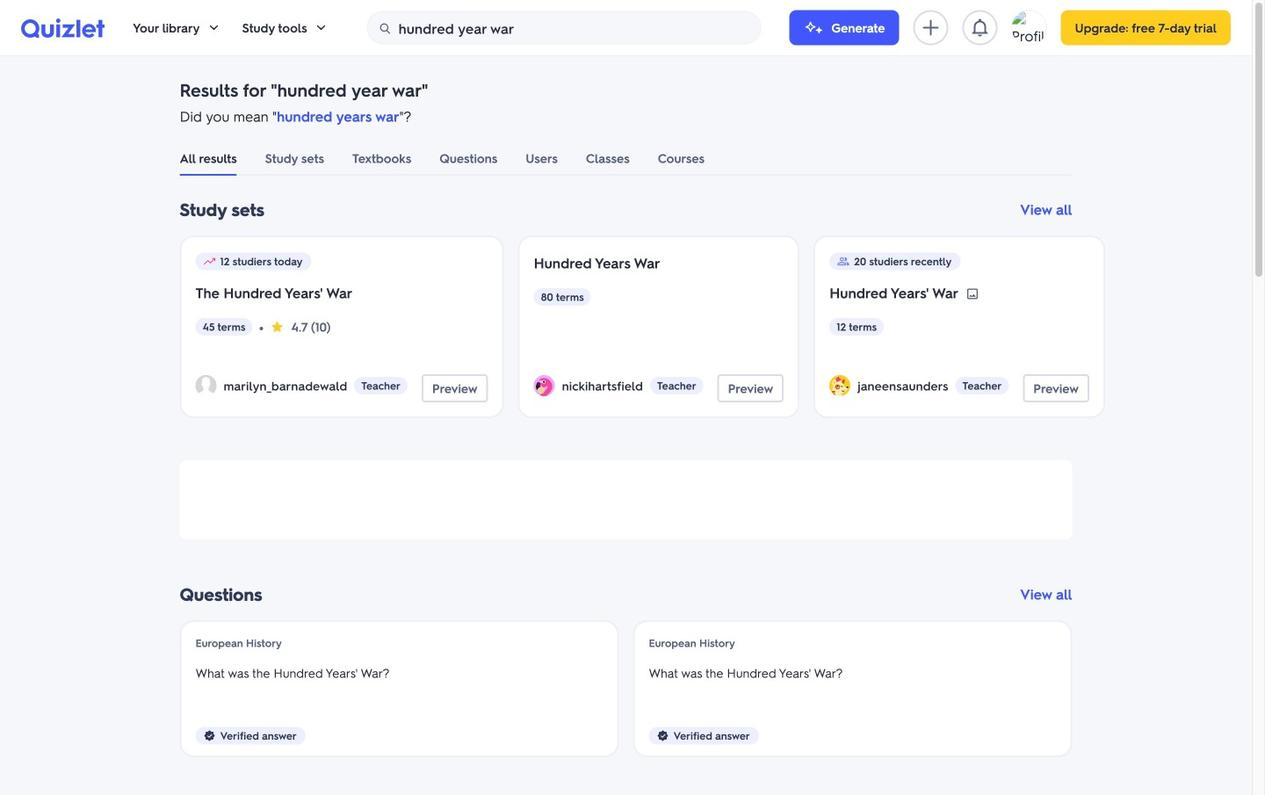 Task type: describe. For each thing, give the bounding box(es) containing it.
star filled image
[[270, 320, 284, 334]]

2 verified stamp image from the left
[[656, 729, 670, 743]]

6 tab from the left
[[586, 141, 630, 176]]

bell image
[[970, 17, 991, 38]]

search image
[[378, 21, 392, 36]]

1 caret down image from the left
[[207, 21, 221, 35]]

image image
[[966, 287, 980, 301]]

2 caret down image from the left
[[314, 21, 328, 35]]

3 tab from the left
[[352, 141, 411, 176]]

4 tab from the left
[[440, 141, 498, 176]]

upward graph image
[[203, 254, 217, 268]]

1 quizlet image from the top
[[21, 18, 105, 38]]

2 quizlet image from the top
[[21, 18, 105, 38]]



Task type: vqa. For each thing, say whether or not it's contained in the screenshot.
the leftmost caret down ICON
yes



Task type: locate. For each thing, give the bounding box(es) containing it.
None search field
[[367, 11, 761, 45]]

tab list
[[166, 141, 1087, 176]]

0 horizontal spatial verified stamp image
[[203, 729, 217, 743]]

profile picture image
[[1012, 10, 1047, 45], [196, 375, 217, 396], [534, 375, 555, 396], [830, 375, 851, 396]]

5 tab from the left
[[526, 141, 558, 176]]

1 tab from the left
[[180, 141, 237, 176]]

create image
[[920, 17, 942, 38]]

people image
[[837, 254, 851, 268]]

Search text field
[[399, 11, 756, 45]]

0 horizontal spatial caret down image
[[207, 21, 221, 35]]

1 horizontal spatial verified stamp image
[[656, 729, 670, 743]]

2 tab from the left
[[265, 141, 324, 176]]

1 horizontal spatial caret down image
[[314, 21, 328, 35]]

tab
[[180, 141, 237, 176], [265, 141, 324, 176], [352, 141, 411, 176], [440, 141, 498, 176], [526, 141, 558, 176], [586, 141, 630, 176], [658, 141, 705, 176]]

7 tab from the left
[[658, 141, 705, 176]]

verified stamp image
[[203, 729, 217, 743], [656, 729, 670, 743]]

sparkle image
[[804, 17, 825, 38]]

1 verified stamp image from the left
[[203, 729, 217, 743]]

quizlet image
[[21, 18, 105, 38], [21, 18, 105, 38]]

caret down image
[[207, 21, 221, 35], [314, 21, 328, 35]]

Search field
[[368, 11, 760, 45]]



